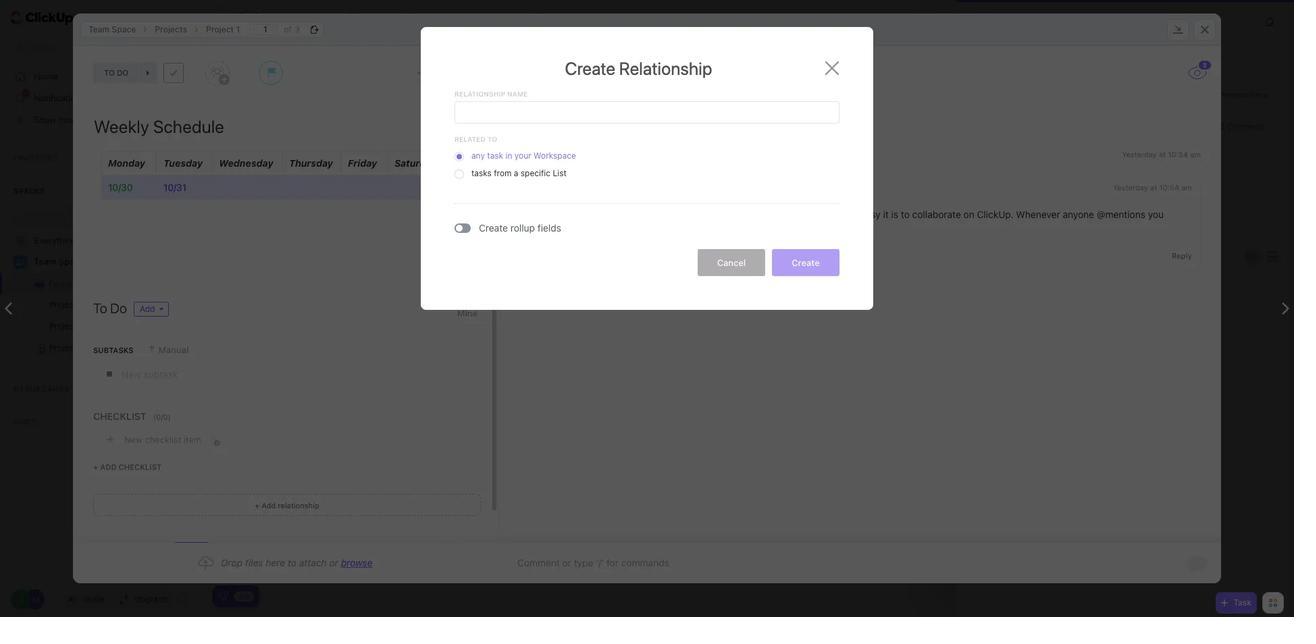 Task type: describe. For each thing, give the bounding box(es) containing it.
task for task 3
[[270, 178, 290, 188]]

3 for task 3
[[292, 178, 298, 188]]

attachments
[[93, 542, 168, 558]]

+
[[93, 463, 98, 472]]

10:54 am
[[546, 73, 579, 82]]

in inside create relationship dialog
[[506, 151, 513, 161]]

favorites button
[[0, 141, 204, 174]]

0 vertical spatial projects link
[[148, 21, 194, 38]]

to do
[[93, 301, 127, 316]]

! tagging you here so you can see how easy it is to collaborate on clickup. whenever anyone @mentions you about work, you'll receive a notification in your inbox.
[[564, 209, 1167, 234]]

receive
[[644, 222, 676, 234]]

1 vertical spatial yesterday
[[1114, 183, 1149, 192]]

reply
[[1173, 251, 1193, 260]]

board
[[363, 11, 389, 22]]

list info image
[[285, 84, 294, 92]]

work,
[[592, 222, 616, 234]]

by
[[607, 149, 617, 160]]

tagging
[[695, 209, 730, 220]]

anyone
[[1064, 209, 1095, 220]]

1 vertical spatial schedule
[[303, 203, 343, 214]]

on
[[964, 209, 975, 220]]

project 1 inside sidebar navigation
[[49, 300, 82, 310]]

subtasks
[[93, 346, 134, 355]]

projects for "projects" button
[[239, 11, 281, 23]]

copying
[[620, 149, 652, 160]]

1 vertical spatial 10:54
[[1169, 150, 1189, 159]]

team space inside task locations element
[[89, 24, 136, 34]]

task body element
[[73, 101, 498, 581]]

to
[[93, 301, 107, 316]]

user friends image
[[15, 258, 25, 266]]

relationship name
[[455, 90, 528, 98]]

of
[[284, 24, 292, 34]]

1 hide from the top
[[1218, 75, 1235, 83]]

2 vertical spatial 10:54
[[1160, 183, 1180, 192]]

task 3
[[270, 178, 298, 188]]

1/4
[[239, 592, 249, 601]]

1 you from the left
[[733, 209, 748, 220]]

everything
[[34, 235, 77, 246]]

specific
[[521, 168, 551, 178]]

projects for the top projects link
[[155, 24, 187, 34]]

1 vertical spatial yesterday at 10:54 am
[[1114, 183, 1193, 192]]

to inside ! tagging you here so you can see how easy it is to collaborate on clickup. whenever anyone @mentions you about work, you'll receive a notification in your inbox.
[[902, 209, 910, 220]]

project notes
[[49, 343, 101, 353]]

so
[[773, 209, 783, 220]]

comments
[[1228, 122, 1266, 130]]

project 1 link inside task locations element
[[199, 21, 247, 38]]

task inside the schedule dialog
[[588, 149, 605, 160]]

1 vertical spatial am
[[1191, 150, 1202, 159]]

task locations element
[[73, 13, 1222, 46]]

10/30
[[108, 182, 133, 193]]

⌘k
[[175, 43, 187, 53]]

am inside task details element
[[569, 73, 579, 82]]

a inside dialog
[[514, 168, 519, 178]]

inbox.
[[769, 222, 795, 234]]

monday
[[108, 157, 145, 169]]

share
[[1255, 12, 1277, 22]]

10/31
[[164, 182, 187, 193]]

tracked
[[623, 62, 656, 70]]

attach
[[299, 558, 327, 569]]

dashboards
[[14, 385, 69, 393]]

1 hide closed from the top
[[1218, 75, 1267, 83]]

friday
[[348, 157, 377, 169]]

mine link
[[458, 302, 478, 325]]

home
[[34, 71, 58, 81]]

project inside project notes "link"
[[49, 343, 76, 353]]

notifications
[[34, 92, 86, 103]]

name
[[508, 90, 528, 98]]

browse
[[341, 558, 373, 569]]

see
[[822, 209, 838, 220]]

list inside create relationship dialog
[[553, 168, 567, 178]]

everything link
[[0, 230, 204, 251]]

show
[[34, 114, 56, 125]]

your inside ! tagging you here so you can see how easy it is to collaborate on clickup. whenever anyone @mentions you about work, you'll receive a notification in your inbox.
[[747, 222, 767, 234]]

sidebar navigation
[[0, 0, 204, 618]]

you'll
[[618, 222, 641, 234]]

0 vertical spatial at
[[1160, 150, 1167, 159]]

onboarding checklist button image
[[218, 591, 229, 602]]

gantt link
[[491, 0, 522, 34]]

schedule inside "task body" element
[[95, 118, 180, 142]]

of 3
[[284, 24, 300, 34]]

this
[[570, 149, 585, 160]]

3 you from the left
[[1149, 209, 1165, 220]]

2 horizontal spatial team space
[[977, 17, 1020, 26]]

project 2 link
[[0, 316, 177, 338]]

onboarding checklist button element
[[218, 591, 229, 602]]

project inside project 2 link
[[49, 322, 76, 332]]

‎task
[[270, 152, 290, 163]]

clickup.
[[978, 209, 1014, 220]]

Edit task name text field
[[94, 115, 478, 138]]

2 for ‎task 2
[[292, 152, 298, 163]]

created
[[537, 149, 568, 160]]

cancel
[[718, 257, 746, 268]]

to inside create relationship dialog
[[488, 135, 497, 143]]

saturday
[[395, 157, 437, 169]]

2 hide closed from the top
[[1218, 268, 1267, 277]]

space inside sidebar navigation
[[59, 256, 85, 267]]

create for create relationship
[[565, 58, 616, 78]]

search for search
[[26, 43, 53, 53]]

task inside create relationship dialog
[[487, 151, 504, 161]]

rollup
[[511, 222, 535, 234]]

calendar
[[420, 11, 460, 22]]

1 vertical spatial projects link
[[1, 273, 163, 295]]

0 horizontal spatial at
[[1151, 183, 1158, 192]]

&
[[1211, 89, 1217, 100]]

about
[[564, 222, 589, 234]]

how
[[841, 209, 859, 220]]

2 hide closed button from the top
[[1204, 266, 1271, 280]]

any
[[472, 151, 485, 161]]

team inside task locations element
[[89, 24, 110, 34]]

+ add checklist
[[93, 463, 162, 472]]

permissions
[[1219, 89, 1269, 100]]

2 for project 2
[[79, 322, 84, 332]]

create relationship
[[565, 58, 713, 78]]

0 comments
[[1221, 122, 1266, 130]]

minimize task image
[[1173, 25, 1184, 34]]

you
[[519, 149, 534, 160]]

do
[[110, 301, 127, 316]]

whenever
[[1017, 209, 1061, 220]]

any task in your workspace
[[472, 151, 576, 161]]

create for create rollup fields
[[479, 222, 508, 234]]

project 2
[[49, 322, 84, 332]]

Set task position in this List number field
[[254, 24, 277, 35]]

task 3 link
[[267, 172, 892, 194]]

1 horizontal spatial relationship
[[620, 58, 713, 78]]

table link
[[547, 0, 577, 34]]



Task type: locate. For each thing, give the bounding box(es) containing it.
it
[[884, 209, 889, 220]]

1 vertical spatial list
[[553, 168, 567, 178]]

checklist down new
[[119, 463, 162, 472]]

you right tagging in the right top of the page
[[733, 209, 748, 220]]

here left so
[[751, 209, 770, 220]]

create left rollup
[[479, 222, 508, 234]]

schedule up monday
[[95, 118, 180, 142]]

easy
[[861, 209, 881, 220]]

am
[[569, 73, 579, 82], [1191, 150, 1202, 159], [1182, 183, 1193, 192]]

‎task 2 link
[[267, 146, 892, 169]]

projects up project 2
[[49, 278, 82, 289]]

cancel button
[[698, 249, 766, 276]]

Enter name... text field
[[455, 101, 840, 124]]

notification
[[686, 222, 735, 234]]

1 horizontal spatial project 1 link
[[199, 21, 247, 38]]

your left inbox.
[[747, 222, 767, 234]]

team space inside sidebar navigation
[[34, 256, 85, 267]]

New subtask text field
[[122, 362, 477, 387]]

relationship
[[620, 58, 713, 78], [455, 90, 506, 98]]

1 horizontal spatial team space
[[89, 24, 136, 34]]

1 vertical spatial task
[[1234, 598, 1252, 608]]

0 vertical spatial list
[[315, 11, 331, 22]]

1 horizontal spatial at
[[1160, 150, 1167, 159]]

0 vertical spatial closed
[[1237, 75, 1267, 83]]

1 vertical spatial project 1
[[49, 300, 82, 310]]

1 hide closed button from the top
[[1204, 72, 1271, 86]]

from
[[494, 168, 512, 178]]

0 horizontal spatial task
[[270, 178, 290, 188]]

0 horizontal spatial to
[[288, 558, 297, 569]]

sharing & permissions
[[1177, 89, 1269, 100]]

1 horizontal spatial 1
[[236, 24, 240, 34]]

1 vertical spatial checklist
[[119, 463, 162, 472]]

a right from
[[514, 168, 519, 178]]

thursday
[[289, 157, 333, 169]]

0 vertical spatial 1
[[236, 24, 240, 34]]

notes
[[79, 343, 101, 353]]

1 horizontal spatial your
[[747, 222, 767, 234]]

tasks
[[472, 168, 492, 178]]

2 vertical spatial projects
[[49, 278, 82, 289]]

weekly schedule link
[[267, 197, 892, 220]]

2 horizontal spatial to
[[902, 209, 910, 220]]

2 closed from the top
[[1237, 268, 1267, 277]]

0 horizontal spatial schedule
[[95, 118, 180, 142]]

add
[[100, 463, 117, 472]]

2 inside sidebar navigation
[[79, 322, 84, 332]]

1 horizontal spatial team
[[89, 24, 110, 34]]

to right related
[[488, 135, 497, 143]]

board link
[[363, 0, 394, 34]]

0 horizontal spatial project 1 link
[[0, 295, 177, 316]]

docs
[[14, 418, 36, 426]]

relationship down task locations element
[[620, 58, 713, 78]]

0 vertical spatial projects
[[239, 11, 281, 23]]

1 vertical spatial relationship
[[455, 90, 506, 98]]

list up search tasks... text box
[[315, 11, 331, 22]]

0 horizontal spatial 1
[[79, 300, 82, 310]]

1 horizontal spatial schedule
[[303, 203, 343, 214]]

2 hide from the top
[[1218, 268, 1235, 277]]

2 you from the left
[[786, 209, 802, 220]]

project 1 inside task locations element
[[206, 24, 240, 34]]

0 horizontal spatial list
[[315, 11, 331, 22]]

0 vertical spatial hide closed button
[[1204, 72, 1271, 86]]

3
[[295, 24, 300, 34], [292, 178, 298, 188]]

create relationship dialog
[[421, 27, 874, 310]]

0 vertical spatial a
[[514, 168, 519, 178]]

0 vertical spatial your
[[515, 151, 532, 161]]

1 vertical spatial to
[[902, 209, 910, 220]]

task left by
[[588, 149, 605, 160]]

3 down thursday
[[292, 178, 298, 188]]

space inside task locations element
[[112, 24, 136, 34]]

1 vertical spatial projects
[[155, 24, 187, 34]]

1 closed from the top
[[1237, 75, 1267, 83]]

1 horizontal spatial here
[[751, 209, 770, 220]]

search
[[226, 41, 253, 51], [26, 43, 53, 53]]

team space link
[[977, 17, 1020, 26], [82, 21, 143, 38], [34, 251, 191, 273]]

home link
[[0, 66, 204, 87]]

0 horizontal spatial here
[[266, 558, 285, 569]]

1
[[236, 24, 240, 34], [79, 300, 82, 310]]

0 vertical spatial task
[[270, 178, 290, 188]]

0 vertical spatial project 1 link
[[199, 21, 247, 38]]

list link
[[315, 0, 337, 34]]

10:54 inside task details element
[[546, 73, 566, 82]]

2 horizontal spatial you
[[1149, 209, 1165, 220]]

yesterday at 10:54 am
[[1123, 150, 1202, 159], [1114, 183, 1193, 192]]

relationship left "name"
[[455, 90, 506, 98]]

1 inside task locations element
[[236, 24, 240, 34]]

projects up the set task position in this list number field
[[239, 11, 281, 23]]

wednesday
[[219, 157, 273, 169]]

search left tasks...
[[226, 41, 253, 51]]

in right notification
[[737, 222, 745, 234]]

mine
[[458, 308, 478, 319]]

(0/0)
[[153, 413, 171, 421]]

tuesday
[[164, 157, 203, 169]]

item
[[184, 434, 202, 445]]

you right so
[[786, 209, 802, 220]]

1 vertical spatial 2
[[79, 322, 84, 332]]

1 vertical spatial 3
[[292, 178, 298, 188]]

create
[[565, 58, 616, 78], [479, 222, 508, 234], [792, 257, 820, 268]]

2 horizontal spatial space
[[998, 17, 1020, 26]]

browse link
[[341, 558, 373, 569]]

to right is at top right
[[902, 209, 910, 220]]

0 horizontal spatial project 1
[[49, 300, 82, 310]]

your inside create relationship dialog
[[515, 151, 532, 161]]

0 vertical spatial create
[[565, 58, 616, 78]]

here inside ! tagging you here so you can see how easy it is to collaborate on clickup. whenever anyone @mentions you about work, you'll receive a notification in your inbox.
[[751, 209, 770, 220]]

a
[[514, 168, 519, 178], [678, 222, 683, 234]]

2 vertical spatial am
[[1182, 183, 1193, 192]]

3 for of 3
[[295, 24, 300, 34]]

create inside button
[[792, 257, 820, 268]]

fields
[[538, 222, 562, 234]]

drop
[[221, 558, 243, 569]]

1 horizontal spatial 2
[[292, 152, 298, 163]]

weekly
[[270, 203, 301, 214]]

0 vertical spatial relationship
[[620, 58, 713, 78]]

project inside task locations element
[[206, 24, 234, 34]]

automations button
[[1149, 7, 1211, 27]]

1 horizontal spatial project 1
[[206, 24, 240, 34]]

2 horizontal spatial create
[[792, 257, 820, 268]]

0 horizontal spatial relationship
[[455, 90, 506, 98]]

1 vertical spatial closed
[[1237, 268, 1267, 277]]

upgrade
[[135, 595, 168, 605]]

favorites
[[14, 153, 58, 162]]

1 horizontal spatial search
[[226, 41, 253, 51]]

projects link up ⌘k
[[148, 21, 194, 38]]

invite
[[84, 595, 104, 605]]

0 horizontal spatial in
[[506, 151, 513, 161]]

table
[[547, 11, 571, 22]]

0 horizontal spatial space
[[59, 256, 85, 267]]

projects inside button
[[239, 11, 281, 23]]

in left you
[[506, 151, 513, 161]]

0 horizontal spatial team
[[34, 256, 56, 267]]

hide closed button
[[1204, 72, 1271, 86], [1204, 266, 1271, 280]]

schedule
[[95, 118, 180, 142], [303, 203, 343, 214]]

Search tasks... text field
[[226, 36, 339, 55]]

share button
[[1239, 6, 1283, 28]]

projects inside task locations element
[[155, 24, 187, 34]]

gantt
[[491, 11, 516, 22]]

search tasks...
[[226, 41, 283, 51]]

your
[[515, 151, 532, 161], [747, 222, 767, 234]]

3 right the of
[[295, 24, 300, 34]]

space
[[998, 17, 1020, 26], [112, 24, 136, 34], [59, 256, 85, 267]]

1 horizontal spatial to
[[488, 135, 497, 143]]

0 horizontal spatial search
[[26, 43, 53, 53]]

0 horizontal spatial a
[[514, 168, 519, 178]]

2 right "‎task"
[[292, 152, 298, 163]]

1 vertical spatial in
[[737, 222, 745, 234]]

1 vertical spatial hide closed
[[1218, 268, 1267, 277]]

2 up project notes
[[79, 322, 84, 332]]

list
[[315, 11, 331, 22], [553, 168, 567, 178]]

sharing & permissions link
[[1155, 86, 1275, 103]]

more
[[59, 114, 79, 125]]

projects up ⌘k
[[155, 24, 187, 34]]

0 vertical spatial am
[[569, 73, 579, 82]]

0 horizontal spatial you
[[733, 209, 748, 220]]

1 up search tasks...
[[236, 24, 240, 34]]

0 vertical spatial to
[[488, 135, 497, 143]]

0 horizontal spatial your
[[515, 151, 532, 161]]

1 horizontal spatial list
[[553, 168, 567, 178]]

hide closed
[[1218, 75, 1267, 83], [1218, 268, 1267, 277]]

1 vertical spatial your
[[747, 222, 767, 234]]

project 1 link up search tasks...
[[199, 21, 247, 38]]

yesterday at 10:54 am up @mentions
[[1114, 183, 1193, 192]]

files
[[245, 558, 263, 569]]

notifications link
[[0, 87, 204, 109]]

1 horizontal spatial create
[[565, 58, 616, 78]]

0 vertical spatial 2
[[292, 152, 298, 163]]

a inside ! tagging you here so you can see how easy it is to collaborate on clickup. whenever anyone @mentions you about work, you'll receive a notification in your inbox.
[[678, 222, 683, 234]]

0 vertical spatial hide closed
[[1218, 75, 1267, 83]]

1 vertical spatial here
[[266, 558, 285, 569]]

automations
[[1155, 11, 1205, 22]]

2 horizontal spatial projects
[[239, 11, 281, 23]]

1 horizontal spatial a
[[678, 222, 683, 234]]

checklist (0/0)
[[93, 411, 171, 422]]

0 vertical spatial here
[[751, 209, 770, 220]]

1 inside sidebar navigation
[[79, 300, 82, 310]]

project up project notes
[[49, 322, 76, 332]]

10:54
[[546, 73, 566, 82], [1169, 150, 1189, 159], [1160, 183, 1180, 192]]

projects link up to at the left of page
[[1, 273, 163, 295]]

1 horizontal spatial you
[[786, 209, 802, 220]]

a right receive
[[678, 222, 683, 234]]

schedule right weekly at the left top of page
[[303, 203, 343, 214]]

search inside sidebar navigation
[[26, 43, 53, 53]]

1 vertical spatial project 1 link
[[0, 295, 177, 316]]

create left tracked
[[565, 58, 616, 78]]

projects button
[[233, 2, 281, 32]]

project
[[206, 24, 234, 34], [49, 300, 76, 310], [49, 322, 76, 332], [49, 343, 76, 353]]

team inside sidebar navigation
[[34, 256, 56, 267]]

you created this task by copying
[[519, 149, 654, 160]]

weekly schedule
[[270, 203, 343, 214]]

1 horizontal spatial space
[[112, 24, 136, 34]]

@mentions
[[1097, 209, 1146, 220]]

project 1 up project 2
[[49, 300, 82, 310]]

projects link
[[148, 21, 194, 38], [1, 273, 163, 295]]

1 horizontal spatial projects
[[155, 24, 187, 34]]

1 vertical spatial at
[[1151, 183, 1158, 192]]

yesterday at 10:54 am down sharing
[[1123, 150, 1202, 159]]

collaborate
[[913, 209, 962, 220]]

0 vertical spatial schedule
[[95, 118, 180, 142]]

0 vertical spatial checklist
[[145, 434, 181, 445]]

new
[[124, 434, 143, 445]]

upgrade link
[[114, 591, 173, 610]]

checklist
[[145, 434, 181, 445], [119, 463, 162, 472]]

2 horizontal spatial team
[[977, 17, 996, 26]]

2 vertical spatial to
[[288, 558, 297, 569]]

0 vertical spatial project 1
[[206, 24, 240, 34]]

create button
[[773, 249, 840, 276]]

task right any
[[487, 151, 504, 161]]

to left attach
[[288, 558, 297, 569]]

here right the files
[[266, 558, 285, 569]]

schedule dialog
[[73, 13, 1222, 584]]

search up home
[[26, 43, 53, 53]]

project up project 2
[[49, 300, 76, 310]]

create rollup fields
[[479, 222, 562, 234]]

your up tasks from a specific list
[[515, 151, 532, 161]]

0
[[1221, 122, 1226, 130]]

sharing
[[1177, 89, 1208, 100]]

time tracked
[[604, 62, 656, 70]]

1 horizontal spatial task
[[588, 149, 605, 160]]

task for task
[[1234, 598, 1252, 608]]

0 horizontal spatial projects
[[49, 278, 82, 289]]

0 vertical spatial in
[[506, 151, 513, 161]]

in inside ! tagging you here so you can see how easy it is to collaborate on clickup. whenever anyone @mentions you about work, you'll receive a notification in your inbox.
[[737, 222, 745, 234]]

3 inside task 3 link
[[292, 178, 298, 188]]

0 horizontal spatial 2
[[79, 322, 84, 332]]

1 vertical spatial create
[[479, 222, 508, 234]]

hide
[[1218, 75, 1235, 83], [1218, 268, 1235, 277]]

checklist down "(0/0)"
[[145, 434, 181, 445]]

0 horizontal spatial team space
[[34, 256, 85, 267]]

task details element
[[73, 46, 1222, 101]]

0 vertical spatial yesterday
[[1123, 150, 1158, 159]]

1 left to at the left of page
[[79, 300, 82, 310]]

project up search tasks...
[[206, 24, 234, 34]]

1 vertical spatial 1
[[79, 300, 82, 310]]

project 1 up search tasks...
[[206, 24, 240, 34]]

project 1 link up project 2
[[0, 295, 177, 316]]

project notes link
[[0, 338, 177, 360]]

1 vertical spatial hide
[[1218, 268, 1235, 277]]

3 inside task locations element
[[295, 24, 300, 34]]

you right @mentions
[[1149, 209, 1165, 220]]

projects inside sidebar navigation
[[49, 278, 82, 289]]

0 vertical spatial 10:54
[[546, 73, 566, 82]]

0 vertical spatial hide
[[1218, 75, 1235, 83]]

list down workspace
[[553, 168, 567, 178]]

project down project 2
[[49, 343, 76, 353]]

tasks from a specific list
[[472, 168, 567, 178]]

drop files here to attach or browse
[[221, 558, 373, 569]]

0 vertical spatial yesterday at 10:54 am
[[1123, 150, 1202, 159]]

0 horizontal spatial task
[[487, 151, 504, 161]]

search for search tasks...
[[226, 41, 253, 51]]

create down inbox.
[[792, 257, 820, 268]]

team space
[[977, 17, 1020, 26], [89, 24, 136, 34], [34, 256, 85, 267]]



Task type: vqa. For each thing, say whether or not it's contained in the screenshot.
Monday at the top left
yes



